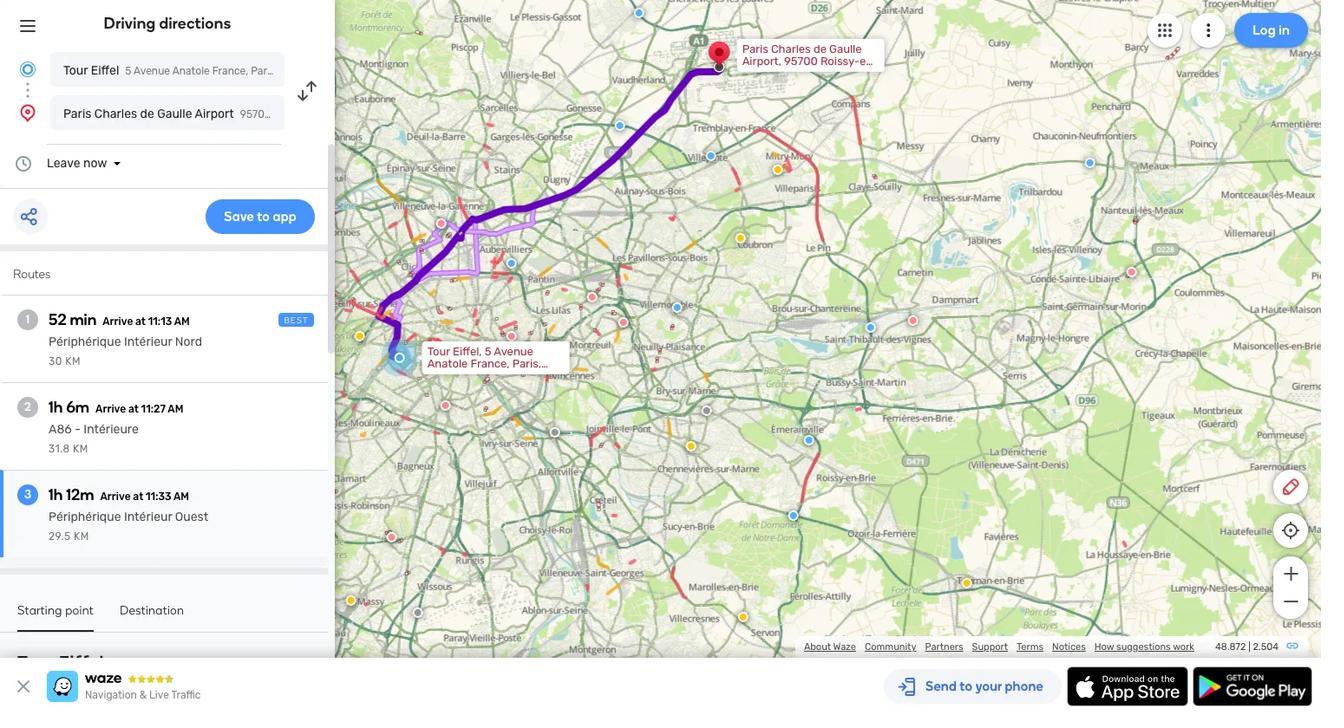 Task type: locate. For each thing, give the bounding box(es) containing it.
1 vertical spatial eiffel
[[59, 653, 104, 673]]

min
[[70, 311, 97, 330]]

52
[[49, 311, 67, 330]]

eiffel up navigation
[[59, 653, 104, 673]]

périphérique for 12m
[[49, 510, 121, 525]]

2 1h from the top
[[49, 486, 63, 505]]

arrive
[[103, 316, 133, 328], [96, 404, 126, 416], [100, 491, 131, 503]]

5 right the eiffel,
[[485, 345, 492, 358]]

de down tour eiffel 5 avenue anatole france, paris, france
[[140, 107, 154, 121]]

paris, inside "tour eiffel, 5 avenue anatole france, paris, france"
[[513, 357, 542, 370]]

1 vertical spatial paris
[[63, 107, 92, 121]]

waze
[[834, 642, 856, 653]]

5 inside tour eiffel 5 avenue anatole france, paris, france
[[125, 65, 131, 77]]

charles for paris charles de gaulle airport
[[94, 107, 137, 121]]

48.872
[[1216, 642, 1247, 653]]

1h left 6m
[[49, 398, 63, 417]]

km for 6m
[[73, 443, 88, 456]]

1 vertical spatial avenue
[[494, 345, 534, 358]]

0 horizontal spatial tour
[[17, 653, 55, 673]]

paris left 95700
[[743, 42, 769, 55]]

eiffel for tour eiffel 5 avenue anatole france, paris, france
[[91, 63, 119, 78]]

1 vertical spatial at
[[128, 404, 139, 416]]

0 vertical spatial paris,
[[251, 65, 278, 77]]

destination button
[[120, 604, 184, 631]]

km for min
[[65, 356, 81, 368]]

paris charles de gaulle airport
[[63, 107, 234, 121]]

terms
[[1017, 642, 1044, 653]]

0 vertical spatial avenue
[[134, 65, 170, 77]]

périphérique
[[49, 335, 121, 350], [49, 510, 121, 525]]

0 horizontal spatial accident image
[[413, 608, 423, 619]]

0 horizontal spatial france
[[280, 65, 314, 77]]

0 vertical spatial charles
[[771, 42, 811, 55]]

1h
[[49, 398, 63, 417], [49, 486, 63, 505]]

france, for eiffel,
[[471, 357, 510, 370]]

at inside 1h 12m arrive at 11:33 am
[[133, 491, 143, 503]]

0 horizontal spatial france,
[[212, 65, 248, 77]]

0 vertical spatial de
[[814, 42, 827, 55]]

0 vertical spatial accident image
[[550, 428, 560, 438]]

périphérique inside the périphérique intérieur nord 30 km
[[49, 335, 121, 350]]

paris, inside tour eiffel 5 avenue anatole france, paris, france
[[251, 65, 278, 77]]

avenue inside "tour eiffel, 5 avenue anatole france, paris, france"
[[494, 345, 534, 358]]

am inside 1h 6m arrive at 11:27 am
[[168, 404, 183, 416]]

intérieur down 11:33
[[124, 510, 172, 525]]

paris inside button
[[63, 107, 92, 121]]

1 vertical spatial am
[[168, 404, 183, 416]]

2 horizontal spatial france
[[784, 67, 821, 80]]

arrive inside 1h 12m arrive at 11:33 am
[[100, 491, 131, 503]]

arrive up the périphérique intérieur nord 30 km
[[103, 316, 133, 328]]

arrive inside 52 min arrive at 11:13 am
[[103, 316, 133, 328]]

2
[[24, 400, 31, 415]]

2 vertical spatial road closed image
[[387, 533, 397, 543]]

avenue for eiffel,
[[494, 345, 534, 358]]

routes
[[13, 267, 51, 282]]

3
[[24, 488, 31, 502]]

paris charles de gaulle airport, 95700 roissy-en- france, france
[[743, 42, 879, 80]]

1 1h from the top
[[49, 398, 63, 417]]

1 vertical spatial intérieur
[[124, 510, 172, 525]]

tour right 'current location' image
[[63, 63, 88, 78]]

community
[[865, 642, 917, 653]]

km
[[65, 356, 81, 368], [73, 443, 88, 456], [74, 531, 89, 543]]

am right the 11:27
[[168, 404, 183, 416]]

destination
[[120, 604, 184, 619]]

1 vertical spatial 5
[[485, 345, 492, 358]]

1 horizontal spatial accident image
[[550, 428, 560, 438]]

arrive up périphérique intérieur ouest 29.5 km
[[100, 491, 131, 503]]

1 vertical spatial de
[[140, 107, 154, 121]]

france, inside tour eiffel 5 avenue anatole france, paris, france
[[212, 65, 248, 77]]

nord
[[175, 335, 202, 350]]

1 périphérique from the top
[[49, 335, 121, 350]]

1 horizontal spatial charles
[[771, 42, 811, 55]]

tour left the eiffel,
[[428, 345, 450, 358]]

de inside button
[[140, 107, 154, 121]]

police image
[[507, 258, 517, 269], [866, 323, 876, 333], [355, 331, 365, 342], [804, 435, 815, 446], [789, 511, 799, 521]]

0 vertical spatial 5
[[125, 65, 131, 77]]

-
[[75, 423, 81, 437]]

at inside 1h 6m arrive at 11:27 am
[[128, 404, 139, 416]]

paris
[[743, 42, 769, 55], [63, 107, 92, 121]]

1 horizontal spatial tour
[[63, 63, 88, 78]]

2 vertical spatial tour
[[17, 653, 55, 673]]

gaulle right 95700
[[830, 42, 862, 55]]

périphérique down min
[[49, 335, 121, 350]]

how suggestions work link
[[1095, 642, 1195, 653]]

6m
[[66, 398, 89, 417]]

5 inside "tour eiffel, 5 avenue anatole france, paris, france"
[[485, 345, 492, 358]]

1 vertical spatial road closed image
[[908, 316, 919, 326]]

5 up the paris charles de gaulle airport
[[125, 65, 131, 77]]

1 vertical spatial hazard image
[[686, 442, 697, 452]]

paris, for eiffel,
[[513, 357, 542, 370]]

1 horizontal spatial road closed image
[[587, 292, 598, 303]]

anatole
[[172, 65, 210, 77], [428, 357, 468, 370]]

arrive inside 1h 6m arrive at 11:27 am
[[96, 404, 126, 416]]

arrive for 52 min
[[103, 316, 133, 328]]

hazard image
[[773, 165, 783, 175], [686, 442, 697, 452]]

gaulle inside paris charles de gaulle airport button
[[157, 107, 192, 121]]

arrive for 1h 6m
[[96, 404, 126, 416]]

roissy-
[[821, 55, 860, 68]]

1h 6m arrive at 11:27 am
[[49, 398, 183, 417]]

france inside "tour eiffel, 5 avenue anatole france, paris, france"
[[428, 370, 464, 383]]

paris,
[[251, 65, 278, 77], [513, 357, 542, 370]]

1 vertical spatial périphérique
[[49, 510, 121, 525]]

road closed image
[[436, 219, 447, 229], [618, 317, 629, 328], [507, 331, 517, 342], [415, 404, 425, 415]]

2 vertical spatial am
[[174, 491, 189, 503]]

intérieur down "11:13"
[[124, 335, 172, 350]]

1 vertical spatial paris,
[[513, 357, 542, 370]]

1 vertical spatial arrive
[[96, 404, 126, 416]]

2 vertical spatial arrive
[[100, 491, 131, 503]]

périphérique inside périphérique intérieur ouest 29.5 km
[[49, 510, 121, 525]]

0 vertical spatial anatole
[[172, 65, 210, 77]]

am right 11:33
[[174, 491, 189, 503]]

1 horizontal spatial france,
[[471, 357, 510, 370]]

france
[[280, 65, 314, 77], [784, 67, 821, 80], [428, 370, 464, 383]]

de
[[814, 42, 827, 55], [140, 107, 154, 121]]

0 vertical spatial tour
[[63, 63, 88, 78]]

0 horizontal spatial paris,
[[251, 65, 278, 77]]

at inside 52 min arrive at 11:13 am
[[135, 316, 146, 328]]

0 vertical spatial paris
[[743, 42, 769, 55]]

0 vertical spatial am
[[174, 316, 190, 328]]

point
[[65, 604, 94, 619]]

starting
[[17, 604, 62, 619]]

am
[[174, 316, 190, 328], [168, 404, 183, 416], [174, 491, 189, 503]]

0 horizontal spatial 5
[[125, 65, 131, 77]]

1 vertical spatial charles
[[94, 107, 137, 121]]

0 vertical spatial intérieur
[[124, 335, 172, 350]]

police image
[[634, 8, 644, 18], [615, 120, 625, 131], [706, 151, 717, 161], [1085, 158, 1096, 168], [672, 303, 683, 313]]

intérieur inside the périphérique intérieur nord 30 km
[[124, 335, 172, 350]]

0 vertical spatial km
[[65, 356, 81, 368]]

gaulle
[[830, 42, 862, 55], [157, 107, 192, 121]]

paris for paris charles de gaulle airport
[[63, 107, 92, 121]]

charles
[[771, 42, 811, 55], [94, 107, 137, 121]]

km down -
[[73, 443, 88, 456]]

starting point
[[17, 604, 94, 619]]

tour up x image
[[17, 653, 55, 673]]

1 vertical spatial gaulle
[[157, 107, 192, 121]]

tour
[[63, 63, 88, 78], [428, 345, 450, 358], [17, 653, 55, 673]]

accident image
[[550, 428, 560, 438], [413, 608, 423, 619]]

charles inside paris charles de gaulle airport, 95700 roissy-en- france, france
[[771, 42, 811, 55]]

0 horizontal spatial anatole
[[172, 65, 210, 77]]

anatole inside "tour eiffel, 5 avenue anatole france, paris, france"
[[428, 357, 468, 370]]

0 vertical spatial gaulle
[[830, 42, 862, 55]]

1 horizontal spatial france
[[428, 370, 464, 383]]

0 horizontal spatial paris
[[63, 107, 92, 121]]

0 horizontal spatial hazard image
[[686, 442, 697, 452]]

km right 30
[[65, 356, 81, 368]]

km inside the a86 - intérieure 31.8 km
[[73, 443, 88, 456]]

charles left roissy-
[[771, 42, 811, 55]]

directions
[[159, 14, 231, 33]]

1 horizontal spatial gaulle
[[830, 42, 862, 55]]

2 périphérique from the top
[[49, 510, 121, 525]]

12m
[[66, 486, 94, 505]]

0 horizontal spatial charles
[[94, 107, 137, 121]]

95700
[[785, 55, 818, 68]]

0 vertical spatial 1h
[[49, 398, 63, 417]]

périphérique intérieur ouest 29.5 km
[[49, 510, 208, 543]]

0 horizontal spatial road closed image
[[387, 533, 397, 543]]

arrive up intérieure
[[96, 404, 126, 416]]

tour inside "tour eiffel, 5 avenue anatole france, paris, france"
[[428, 345, 450, 358]]

x image
[[13, 677, 34, 698]]

1 horizontal spatial anatole
[[428, 357, 468, 370]]

eiffel
[[91, 63, 119, 78], [59, 653, 104, 673]]

1h left 12m
[[49, 486, 63, 505]]

1h 12m arrive at 11:33 am
[[49, 486, 189, 505]]

1 vertical spatial 1h
[[49, 486, 63, 505]]

0 vertical spatial eiffel
[[91, 63, 119, 78]]

de inside paris charles de gaulle airport, 95700 roissy-en- france, france
[[814, 42, 827, 55]]

france, inside "tour eiffel, 5 avenue anatole france, paris, france"
[[471, 357, 510, 370]]

intérieur inside périphérique intérieur ouest 29.5 km
[[124, 510, 172, 525]]

km inside périphérique intérieur ouest 29.5 km
[[74, 531, 89, 543]]

1 vertical spatial accident image
[[413, 608, 423, 619]]

1 horizontal spatial de
[[814, 42, 827, 55]]

anatole inside tour eiffel 5 avenue anatole france, paris, france
[[172, 65, 210, 77]]

0 horizontal spatial gaulle
[[157, 107, 192, 121]]

0 horizontal spatial de
[[140, 107, 154, 121]]

suggestions
[[1117, 642, 1171, 653]]

hazard image
[[736, 233, 746, 244], [962, 579, 973, 589], [346, 596, 356, 606], [738, 613, 749, 623]]

work
[[1173, 642, 1195, 653]]

charles up now
[[94, 107, 137, 121]]

11:13
[[148, 316, 172, 328]]

2 horizontal spatial tour
[[428, 345, 450, 358]]

am inside 1h 12m arrive at 11:33 am
[[174, 491, 189, 503]]

périphérique for min
[[49, 335, 121, 350]]

france,
[[212, 65, 248, 77], [743, 67, 782, 80], [471, 357, 510, 370]]

at left the 11:27
[[128, 404, 139, 416]]

france inside tour eiffel 5 avenue anatole france, paris, france
[[280, 65, 314, 77]]

eiffel down driving
[[91, 63, 119, 78]]

france inside paris charles de gaulle airport, 95700 roissy-en- france, france
[[784, 67, 821, 80]]

partners
[[926, 642, 964, 653]]

2 horizontal spatial france,
[[743, 67, 782, 80]]

community link
[[865, 642, 917, 653]]

1 vertical spatial tour
[[428, 345, 450, 358]]

driving directions
[[104, 14, 231, 33]]

de left 'en-' in the top right of the page
[[814, 42, 827, 55]]

périphérique down 12m
[[49, 510, 121, 525]]

km right 29.5
[[74, 531, 89, 543]]

anatole for eiffel
[[172, 65, 210, 77]]

gaulle inside paris charles de gaulle airport, 95700 roissy-en- france, france
[[830, 42, 862, 55]]

avenue inside tour eiffel 5 avenue anatole france, paris, france
[[134, 65, 170, 77]]

1 horizontal spatial hazard image
[[773, 165, 783, 175]]

avenue up the paris charles de gaulle airport
[[134, 65, 170, 77]]

gaulle left the airport
[[157, 107, 192, 121]]

0 horizontal spatial avenue
[[134, 65, 170, 77]]

charles inside button
[[94, 107, 137, 121]]

2.504
[[1253, 642, 1279, 653]]

france for eiffel
[[280, 65, 314, 77]]

1 vertical spatial km
[[73, 443, 88, 456]]

paris charles de gaulle airport button
[[50, 95, 285, 130]]

pencil image
[[1281, 477, 1302, 498]]

at left "11:13"
[[135, 316, 146, 328]]

at left 11:33
[[133, 491, 143, 503]]

2 horizontal spatial road closed image
[[908, 316, 919, 326]]

paris for paris charles de gaulle airport, 95700 roissy-en- france, france
[[743, 42, 769, 55]]

2 intérieur from the top
[[124, 510, 172, 525]]

avenue right the eiffel,
[[494, 345, 534, 358]]

paris up leave now
[[63, 107, 92, 121]]

29.5
[[49, 531, 71, 543]]

km inside the périphérique intérieur nord 30 km
[[65, 356, 81, 368]]

1 intérieur from the top
[[124, 335, 172, 350]]

0 vertical spatial at
[[135, 316, 146, 328]]

1 horizontal spatial 5
[[485, 345, 492, 358]]

1 horizontal spatial paris,
[[513, 357, 542, 370]]

5
[[125, 65, 131, 77], [485, 345, 492, 358]]

at
[[135, 316, 146, 328], [128, 404, 139, 416], [133, 491, 143, 503]]

paris inside paris charles de gaulle airport, 95700 roissy-en- france, france
[[743, 42, 769, 55]]

am up nord
[[174, 316, 190, 328]]

30
[[49, 356, 62, 368]]

road closed image
[[587, 292, 598, 303], [908, 316, 919, 326], [387, 533, 397, 543]]

starting point button
[[17, 604, 94, 633]]

1 horizontal spatial paris
[[743, 42, 769, 55]]

1 horizontal spatial avenue
[[494, 345, 534, 358]]

intérieur for 52 min
[[124, 335, 172, 350]]

0 vertical spatial périphérique
[[49, 335, 121, 350]]

11:27
[[141, 404, 166, 416]]

intérieur
[[124, 335, 172, 350], [124, 510, 172, 525]]

avenue
[[134, 65, 170, 77], [494, 345, 534, 358]]

1 vertical spatial anatole
[[428, 357, 468, 370]]

best
[[284, 316, 309, 326]]

about
[[804, 642, 831, 653]]

notices
[[1053, 642, 1086, 653]]

0 vertical spatial arrive
[[103, 316, 133, 328]]

2 vertical spatial at
[[133, 491, 143, 503]]

2 vertical spatial km
[[74, 531, 89, 543]]

am for 12m
[[174, 491, 189, 503]]

am inside 52 min arrive at 11:13 am
[[174, 316, 190, 328]]

leave now
[[47, 156, 107, 171]]



Task type: describe. For each thing, give the bounding box(es) containing it.
5 for eiffel
[[125, 65, 131, 77]]

anatole for eiffel,
[[428, 357, 468, 370]]

paris, for eiffel
[[251, 65, 278, 77]]

at for min
[[135, 316, 146, 328]]

airport,
[[743, 55, 782, 68]]

de for airport
[[140, 107, 154, 121]]

en-
[[860, 55, 879, 68]]

de for airport,
[[814, 42, 827, 55]]

live
[[149, 690, 169, 702]]

11:33
[[146, 491, 171, 503]]

accident image
[[702, 406, 712, 416]]

0 vertical spatial hazard image
[[773, 165, 783, 175]]

at for 6m
[[128, 404, 139, 416]]

|
[[1249, 642, 1251, 653]]

tour for tour eiffel
[[17, 653, 55, 673]]

zoom out image
[[1280, 592, 1302, 613]]

a86
[[49, 423, 72, 437]]

am for min
[[174, 316, 190, 328]]

france, inside paris charles de gaulle airport, 95700 roissy-en- france, france
[[743, 67, 782, 80]]

intérieure
[[84, 423, 139, 437]]

partners link
[[926, 642, 964, 653]]

tour for tour eiffel, 5 avenue anatole france, paris, france
[[428, 345, 450, 358]]

52 min arrive at 11:13 am
[[49, 311, 190, 330]]

1h for 1h 6m
[[49, 398, 63, 417]]

link image
[[1286, 640, 1300, 653]]

airport
[[195, 107, 234, 121]]

31.8
[[49, 443, 70, 456]]

intérieur for 1h 12m
[[124, 510, 172, 525]]

gaulle for airport
[[157, 107, 192, 121]]

tour eiffel 5 avenue anatole france, paris, france
[[63, 63, 314, 78]]

5 for eiffel,
[[485, 345, 492, 358]]

gaulle for airport,
[[830, 42, 862, 55]]

1h for 1h 12m
[[49, 486, 63, 505]]

driving
[[104, 14, 156, 33]]

tour eiffel, 5 avenue anatole france, paris, france
[[428, 345, 542, 383]]

france for eiffel,
[[428, 370, 464, 383]]

current location image
[[17, 59, 38, 80]]

navigation & live traffic
[[85, 690, 201, 702]]

avenue for eiffel
[[134, 65, 170, 77]]

how
[[1095, 642, 1115, 653]]

traffic
[[171, 690, 201, 702]]

leave
[[47, 156, 80, 171]]

about waze community partners support terms notices how suggestions work
[[804, 642, 1195, 653]]

eiffel,
[[453, 345, 482, 358]]

tour for tour eiffel 5 avenue anatole france, paris, france
[[63, 63, 88, 78]]

navigation
[[85, 690, 137, 702]]

48.872 | 2.504
[[1216, 642, 1279, 653]]

0 vertical spatial road closed image
[[587, 292, 598, 303]]

1
[[26, 312, 30, 327]]

a86 - intérieure 31.8 km
[[49, 423, 139, 456]]

notices link
[[1053, 642, 1086, 653]]

tour eiffel
[[17, 653, 104, 673]]

support link
[[972, 642, 1008, 653]]

&
[[140, 690, 147, 702]]

charles for paris charles de gaulle airport, 95700 roissy-en- france, france
[[771, 42, 811, 55]]

at for 12m
[[133, 491, 143, 503]]

terms link
[[1017, 642, 1044, 653]]

périphérique intérieur nord 30 km
[[49, 335, 202, 368]]

arrive for 1h 12m
[[100, 491, 131, 503]]

km for 12m
[[74, 531, 89, 543]]

now
[[83, 156, 107, 171]]

am for 6m
[[168, 404, 183, 416]]

eiffel for tour eiffel
[[59, 653, 104, 673]]

clock image
[[13, 154, 34, 174]]

support
[[972, 642, 1008, 653]]

france, for eiffel
[[212, 65, 248, 77]]

about waze link
[[804, 642, 856, 653]]

ouest
[[175, 510, 208, 525]]

zoom in image
[[1280, 564, 1302, 585]]

location image
[[17, 102, 38, 123]]



Task type: vqa. For each thing, say whether or not it's contained in the screenshot.
Eiffel,
yes



